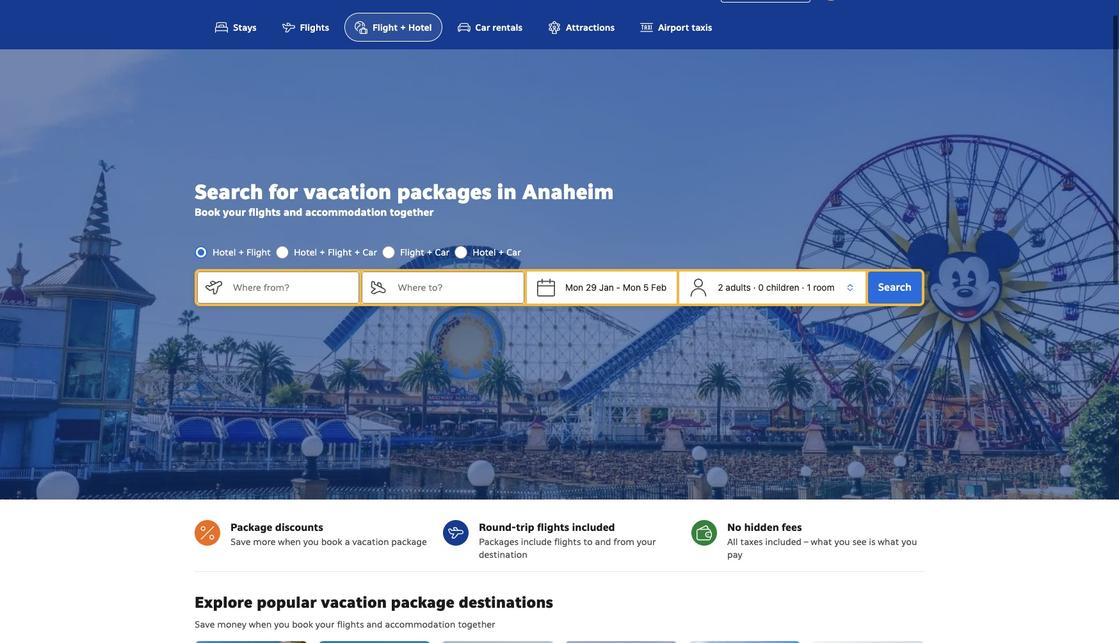 Task type: describe. For each thing, give the bounding box(es) containing it.
accommodation inside explore popular vacation package destinations save money when you book your flights and accommodation together
[[385, 619, 456, 630]]

airport
[[658, 22, 690, 34]]

car up where to? field
[[435, 246, 450, 258]]

package discounts save more when you book a vacation package
[[231, 521, 427, 548]]

your for destinations
[[316, 619, 335, 630]]

flights link
[[272, 13, 340, 42]]

car left rentals
[[476, 22, 490, 34]]

children
[[767, 282, 800, 293]]

money
[[217, 619, 247, 630]]

hotel for hotel + flight
[[213, 246, 236, 258]]

taxes
[[741, 536, 763, 548]]

book inside package discounts save more when you book a vacation package
[[321, 536, 342, 548]]

stays
[[233, 22, 257, 34]]

explore popular vacation package destinations save money when you book your flights and accommodation together
[[195, 593, 553, 630]]

when inside explore popular vacation package destinations save money when you book your flights and accommodation together
[[249, 619, 272, 630]]

your for packages
[[637, 536, 656, 548]]

accommodation inside search for vacation packages in anaheim book your flights and accommodation together
[[305, 205, 387, 219]]

from
[[614, 536, 635, 548]]

packages
[[479, 536, 519, 548]]

flights
[[300, 22, 329, 34]]

rentals
[[493, 22, 523, 34]]

+ for hotel + flight
[[238, 246, 244, 258]]

attractions link
[[538, 13, 625, 42]]

hotel + flight + car
[[294, 246, 377, 258]]

airport taxis link
[[630, 13, 723, 42]]

together inside explore popular vacation package destinations save money when you book your flights and accommodation together
[[458, 619, 496, 630]]

trip
[[516, 521, 535, 534]]

1 what from the left
[[811, 536, 833, 548]]

1 mon from the left
[[566, 282, 584, 293]]

–
[[804, 536, 809, 548]]

you inside package discounts save more when you book a vacation package
[[303, 536, 319, 548]]

book inside explore popular vacation package destinations save money when you book your flights and accommodation together
[[292, 619, 313, 630]]

flights inside search for vacation packages in anaheim book your flights and accommodation together
[[249, 205, 281, 219]]

flight + hotel link
[[345, 13, 442, 42]]

for
[[269, 179, 298, 205]]

all
[[728, 536, 738, 548]]

2 what from the left
[[878, 536, 900, 548]]

include
[[521, 536, 552, 548]]

you right is
[[902, 536, 918, 548]]

and inside search for vacation packages in anaheim book your flights and accommodation together
[[284, 205, 303, 219]]

discounts
[[275, 521, 323, 534]]

search for vacation packages in anaheim book your flights and accommodation together
[[195, 179, 614, 219]]

+ for flight + car
[[427, 246, 433, 258]]

car rentals
[[476, 22, 523, 34]]

destination
[[479, 549, 528, 561]]

car left flight + car
[[363, 246, 377, 258]]

included inside the round-trip flights included packages include flights to and from your destination
[[572, 521, 615, 534]]

round-
[[479, 521, 516, 534]]

you left see
[[835, 536, 850, 548]]

taxis
[[692, 22, 712, 34]]

1
[[807, 282, 811, 293]]

fees
[[782, 521, 802, 534]]



Task type: vqa. For each thing, say whether or not it's contained in the screenshot.
do for tickets
no



Task type: locate. For each thing, give the bounding box(es) containing it.
package inside package discounts save more when you book a vacation package
[[392, 536, 427, 548]]

2
[[718, 282, 724, 293]]

5
[[644, 282, 649, 293]]

1 horizontal spatial included
[[766, 536, 802, 548]]

when right money
[[249, 619, 272, 630]]

0 vertical spatial search
[[195, 179, 263, 205]]

search for search
[[879, 280, 912, 294]]

mon left '29'
[[566, 282, 584, 293]]

flights inside explore popular vacation package destinations save money when you book your flights and accommodation together
[[337, 619, 364, 630]]

1 vertical spatial package
[[391, 593, 455, 612]]

2 horizontal spatial and
[[595, 536, 611, 548]]

adults
[[726, 282, 751, 293]]

vacation for package
[[321, 593, 387, 612]]

package
[[392, 536, 427, 548], [391, 593, 455, 612]]

1 horizontal spatial save
[[231, 536, 251, 548]]

together inside search for vacation packages in anaheim book your flights and accommodation together
[[390, 205, 434, 219]]

book
[[195, 205, 220, 219]]

1 vertical spatial when
[[249, 619, 272, 630]]

1 vertical spatial together
[[458, 619, 496, 630]]

you down popular
[[274, 619, 290, 630]]

what right –
[[811, 536, 833, 548]]

1 vertical spatial book
[[292, 619, 313, 630]]

airport taxis
[[658, 22, 712, 34]]

1 horizontal spatial your
[[316, 619, 335, 630]]

0 vertical spatial included
[[572, 521, 615, 534]]

vacation up the hotel + flight + car
[[304, 179, 392, 205]]

car rentals link
[[447, 13, 533, 42]]

1 vertical spatial and
[[595, 536, 611, 548]]

package inside explore popular vacation package destinations save money when you book your flights and accommodation together
[[391, 593, 455, 612]]

0 vertical spatial together
[[390, 205, 434, 219]]

0 horizontal spatial search
[[195, 179, 263, 205]]

0 horizontal spatial mon
[[566, 282, 584, 293]]

vacation for packages
[[304, 179, 392, 205]]

your right from
[[637, 536, 656, 548]]

your inside the round-trip flights included packages include flights to and from your destination
[[637, 536, 656, 548]]

·
[[754, 282, 756, 293], [802, 282, 805, 293]]

when
[[278, 536, 301, 548], [249, 619, 272, 630]]

flight inside flight + hotel link
[[373, 22, 398, 34]]

and inside the round-trip flights included packages include flights to and from your destination
[[595, 536, 611, 548]]

1 horizontal spatial ·
[[802, 282, 805, 293]]

+ for hotel + flight + car
[[320, 246, 326, 258]]

attractions
[[566, 22, 615, 34]]

vacation inside explore popular vacation package destinations save money when you book your flights and accommodation together
[[321, 593, 387, 612]]

1 vertical spatial your
[[637, 536, 656, 548]]

book
[[321, 536, 342, 548], [292, 619, 313, 630]]

explore
[[195, 593, 253, 612]]

you down discounts
[[303, 536, 319, 548]]

+ for hotel + car
[[499, 246, 504, 258]]

feb
[[652, 282, 667, 293]]

hidden
[[745, 521, 779, 534]]

no
[[728, 521, 742, 534]]

your right book
[[223, 205, 246, 219]]

2 vertical spatial and
[[367, 619, 383, 630]]

and inside explore popular vacation package destinations save money when you book your flights and accommodation together
[[367, 619, 383, 630]]

in
[[497, 179, 517, 205]]

-
[[617, 282, 621, 293]]

flight
[[373, 22, 398, 34], [247, 246, 271, 258], [328, 246, 352, 258], [400, 246, 425, 258]]

1 · from the left
[[754, 282, 756, 293]]

mon 29 jan - mon 5 feb
[[566, 282, 667, 293]]

2 vertical spatial vacation
[[321, 593, 387, 612]]

hotel + flight
[[213, 246, 271, 258]]

included inside no hidden fees all taxes included – what you see is what you pay
[[766, 536, 802, 548]]

1 vertical spatial save
[[195, 619, 215, 630]]

together
[[390, 205, 434, 219], [458, 619, 496, 630]]

0 vertical spatial and
[[284, 205, 303, 219]]

mon
[[566, 282, 584, 293], [623, 282, 641, 293]]

book left a
[[321, 536, 342, 548]]

save left money
[[195, 619, 215, 630]]

Where from? field
[[223, 271, 360, 303]]

jan
[[599, 282, 614, 293]]

stays link
[[205, 13, 267, 42]]

0 horizontal spatial your
[[223, 205, 246, 219]]

1 vertical spatial vacation
[[352, 536, 389, 548]]

2 horizontal spatial your
[[637, 536, 656, 548]]

0 vertical spatial package
[[392, 536, 427, 548]]

search
[[195, 179, 263, 205], [879, 280, 912, 294]]

your inside search for vacation packages in anaheim book your flights and accommodation together
[[223, 205, 246, 219]]

included down fees
[[766, 536, 802, 548]]

0 horizontal spatial book
[[292, 619, 313, 630]]

1 horizontal spatial book
[[321, 536, 342, 548]]

search button
[[868, 271, 922, 303]]

1 horizontal spatial and
[[367, 619, 383, 630]]

room
[[814, 282, 835, 293]]

when inside package discounts save more when you book a vacation package
[[278, 536, 301, 548]]

a
[[345, 536, 350, 548]]

you
[[303, 536, 319, 548], [835, 536, 850, 548], [902, 536, 918, 548], [274, 619, 290, 630]]

car down "in"
[[507, 246, 521, 258]]

round-trip flights included packages include flights to and from your destination
[[479, 521, 656, 561]]

popular
[[257, 593, 317, 612]]

your
[[223, 205, 246, 219], [637, 536, 656, 548], [316, 619, 335, 630]]

Where to? field
[[388, 271, 525, 303]]

your down popular
[[316, 619, 335, 630]]

hotel for hotel + car
[[473, 246, 496, 258]]

0 horizontal spatial when
[[249, 619, 272, 630]]

vacation inside package discounts save more when you book a vacation package
[[352, 536, 389, 548]]

2 · from the left
[[802, 282, 805, 293]]

vacation
[[304, 179, 392, 205], [352, 536, 389, 548], [321, 593, 387, 612]]

anaheim
[[522, 179, 614, 205]]

1 horizontal spatial when
[[278, 536, 301, 548]]

pay
[[728, 549, 743, 561]]

search for search for vacation packages in anaheim book your flights and accommodation together
[[195, 179, 263, 205]]

vacation inside search for vacation packages in anaheim book your flights and accommodation together
[[304, 179, 392, 205]]

1 horizontal spatial search
[[879, 280, 912, 294]]

package
[[231, 521, 273, 534]]

0 horizontal spatial ·
[[754, 282, 756, 293]]

no hidden fees all taxes included – what you see is what you pay
[[728, 521, 918, 561]]

0 horizontal spatial save
[[195, 619, 215, 630]]

0 horizontal spatial what
[[811, 536, 833, 548]]

0 vertical spatial book
[[321, 536, 342, 548]]

1 horizontal spatial mon
[[623, 282, 641, 293]]

you inside explore popular vacation package destinations save money when you book your flights and accommodation together
[[274, 619, 290, 630]]

0 vertical spatial when
[[278, 536, 301, 548]]

book down popular
[[292, 619, 313, 630]]

included
[[572, 521, 615, 534], [766, 536, 802, 548]]

1 vertical spatial accommodation
[[385, 619, 456, 630]]

0 vertical spatial vacation
[[304, 179, 392, 205]]

+
[[400, 22, 406, 34], [238, 246, 244, 258], [320, 246, 326, 258], [355, 246, 360, 258], [427, 246, 433, 258], [499, 246, 504, 258]]

save inside package discounts save more when you book a vacation package
[[231, 536, 251, 548]]

destinations
[[459, 593, 553, 612]]

included up to
[[572, 521, 615, 534]]

· left 1
[[802, 282, 805, 293]]

save
[[231, 536, 251, 548], [195, 619, 215, 630]]

search inside button
[[879, 280, 912, 294]]

what right is
[[878, 536, 900, 548]]

mon right -
[[623, 282, 641, 293]]

hotel
[[409, 22, 432, 34], [213, 246, 236, 258], [294, 246, 317, 258], [473, 246, 496, 258]]

together down packages
[[390, 205, 434, 219]]

vacation right a
[[352, 536, 389, 548]]

save down package at the bottom left of the page
[[231, 536, 251, 548]]

2 mon from the left
[[623, 282, 641, 293]]

search inside search for vacation packages in anaheim book your flights and accommodation together
[[195, 179, 263, 205]]

flights
[[249, 205, 281, 219], [537, 521, 570, 534], [554, 536, 581, 548], [337, 619, 364, 630]]

flight + car
[[400, 246, 450, 258]]

more
[[253, 536, 276, 548]]

when down discounts
[[278, 536, 301, 548]]

hotel + car
[[473, 246, 521, 258]]

and
[[284, 205, 303, 219], [595, 536, 611, 548], [367, 619, 383, 630]]

0 vertical spatial save
[[231, 536, 251, 548]]

see
[[853, 536, 867, 548]]

hotel for hotel + flight + car
[[294, 246, 317, 258]]

0 vertical spatial your
[[223, 205, 246, 219]]

1 vertical spatial search
[[879, 280, 912, 294]]

is
[[869, 536, 876, 548]]

your inside explore popular vacation package destinations save money when you book your flights and accommodation together
[[316, 619, 335, 630]]

1 horizontal spatial what
[[878, 536, 900, 548]]

2 vertical spatial your
[[316, 619, 335, 630]]

0 horizontal spatial included
[[572, 521, 615, 534]]

0 vertical spatial accommodation
[[305, 205, 387, 219]]

flight + hotel
[[373, 22, 432, 34]]

1 vertical spatial included
[[766, 536, 802, 548]]

together down "destinations"
[[458, 619, 496, 630]]

0 horizontal spatial and
[[284, 205, 303, 219]]

accommodation
[[305, 205, 387, 219], [385, 619, 456, 630]]

29
[[586, 282, 597, 293]]

car
[[476, 22, 490, 34], [363, 246, 377, 258], [435, 246, 450, 258], [507, 246, 521, 258]]

save inside explore popular vacation package destinations save money when you book your flights and accommodation together
[[195, 619, 215, 630]]

packages
[[397, 179, 492, 205]]

2 adults · 0 children · 1 room
[[718, 282, 835, 293]]

+ for flight + hotel
[[400, 22, 406, 34]]

what
[[811, 536, 833, 548], [878, 536, 900, 548]]

vacation down a
[[321, 593, 387, 612]]

0 horizontal spatial together
[[390, 205, 434, 219]]

0
[[759, 282, 764, 293]]

· left 0
[[754, 282, 756, 293]]

1 horizontal spatial together
[[458, 619, 496, 630]]

to
[[584, 536, 593, 548]]



